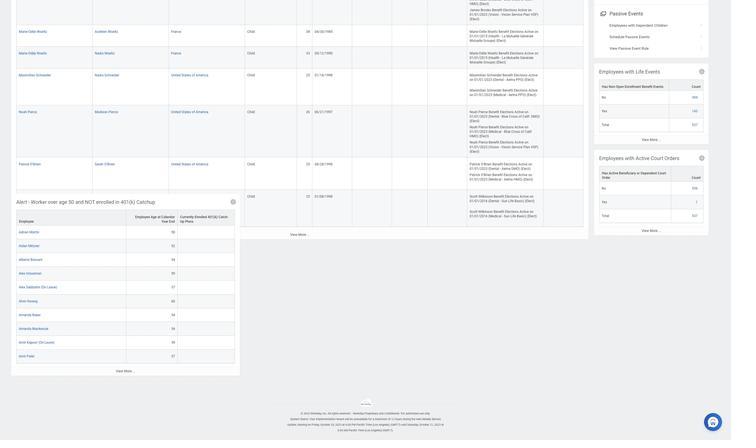 Task type: describe. For each thing, give the bounding box(es) containing it.
noah pierce benefit elections active on 01/01/2023 (vision - vision service plan vsp) (elect)
[[470, 141, 539, 154]]

end
[[169, 220, 175, 224]]

benefit for scott wilkinson benefit elections active on 01/01/2016 (medical - sun life  basic) (elect)
[[494, 210, 505, 214]]

weekly
[[423, 418, 431, 421]]

maximilian schneider benefit elections active on 01/01/2023 (dental - aetna ppo) (elect)
[[470, 73, 538, 82]]

pierce for madison pierce
[[109, 110, 118, 114]]

- up maximilian schneider benefit elections active on 01/01/2023 (dental - aetna ppo) (elect) element
[[501, 56, 502, 60]]

kapoor
[[27, 341, 38, 345]]

plan for james brooks benefit elections active on 01/01/2023 (vision - vision service plan vsp) (elect)
[[524, 13, 531, 17]]

all
[[328, 412, 331, 415]]

worker
[[31, 199, 47, 205]]

employees with active court orders
[[600, 155, 680, 161]]

- for maximilian schneider benefit elections active on 01/01/2023 (medical - aetna ppo) (elect)
[[507, 93, 508, 97]]

(dental for schneider
[[493, 78, 504, 82]]

0 vertical spatial 50
[[68, 199, 74, 205]]

employees with dependent children nearing or already age 26 element
[[11, 0, 589, 239]]

sarah o'brien
[[95, 162, 115, 166]]

of inside © 2023 workday, inc. all rights reserved. - workday proprietary and confidential. for authorized use only. system status: your implementation tenant will be unavailable for a maximum of 12 hours during the next weekly service update; starting on friday, october 20, 2023 at 6:00 pm pacific time (los angeles) (gmt-7) until saturday, october 21, 2023 at 6:00 am pacific time (los angeles) (gmt-7).
[[388, 418, 391, 421]]

for
[[401, 412, 405, 415]]

chevron right image
[[699, 44, 706, 50]]

active for patrick o'brien benefit elections active on 01/01/2023 (medical - aetna hmo) (elect)
[[519, 173, 528, 177]]

maximilian schneider
[[19, 73, 51, 77]]

row containing has active beneficiary or dependent court order
[[600, 166, 704, 182]]

maximilian schneider benefit elections active on 01/01/2023 (medical - aetna ppo) (elect) element
[[470, 87, 538, 97]]

court inside has active beneficiary or dependent court order
[[658, 171, 667, 175]]

row containing alberto bassani
[[16, 253, 235, 267]]

(elect) inside patrick o'brien benefit elections active on 01/01/2023 (medical - aetna hmo) (elect)
[[524, 178, 533, 181]]

0 vertical spatial angeles)
[[379, 423, 390, 426]]

view inside employees with dependent children nearing or already age 26 element
[[290, 233, 298, 237]]

1 horizontal spatial (los
[[373, 423, 378, 426]]

active for noah pierce benefit elections active on 01/01/2023 (medical - blue cross of calif. hmo) (elect)
[[515, 125, 524, 129]]

configure employees with active court orders image
[[699, 155, 706, 161]]

0 horizontal spatial (gmt-
[[383, 429, 391, 432]]

©
[[301, 412, 303, 415]]

view passive event rule
[[610, 46, 649, 51]]

amit for amit patel
[[19, 354, 26, 358]]

row containing alvin hwang
[[16, 295, 235, 308]]

employees for employees with dependent children
[[610, 23, 628, 27]]

maximilian for maximilian schneider
[[19, 73, 35, 77]]

row containing adrian martin
[[16, 226, 235, 239]]

has non-open enrollment benefit events button
[[600, 80, 670, 90]]

and inside © 2023 workday, inc. all rights reserved. - workday proprietary and confidential. for authorized use only. system status: your implementation tenant will be unavailable for a maximum of 12 hours during the next weekly service update; starting on friday, october 20, 2023 at 6:00 pm pacific time (los angeles) (gmt-7) until saturday, october 21, 2023 at 6:00 am pacific time (los angeles) (gmt-7).
[[379, 412, 384, 415]]

01/01/2023 for maximilian schneider benefit elections active on 01/01/2023 (medical - aetna ppo) (elect)
[[475, 93, 493, 97]]

child element for 06/21/1997
[[248, 109, 255, 114]]

nadia for nadia schneider
[[95, 73, 104, 77]]

united states of america link for madison pierce
[[171, 109, 209, 114]]

enrolled
[[96, 199, 114, 205]]

- for maximilian schneider benefit elections active on 01/01/2023 (dental - aetna ppo) (elect)
[[505, 78, 506, 82]]

la for 04/30/1985
[[502, 34, 506, 38]]

marie-odile woeltz benefit elections active on 01/01/2015 (health - la mutuelle générale mutuelle groupe) (elect) for 04/30/1985
[[470, 30, 539, 43]]

currently enrolled 401(k) catch- up plans button
[[178, 210, 235, 225]]

united states of america for madison pierce
[[171, 110, 209, 114]]

alvin hwang link
[[19, 298, 38, 303]]

patrick o'brien benefit elections active on 01/01/2023 (medical - aetna hmo) (elect) element
[[470, 172, 533, 181]]

alvin
[[19, 299, 26, 303]]

unavailable
[[354, 418, 368, 421]]

marie-odile woeltz link for aurélien woeltz
[[19, 29, 47, 34]]

non-
[[609, 85, 617, 89]]

james brooks benefit elections active on 01/01/2023 (vision - vision service plan vsp) (elect) element
[[470, 7, 539, 21]]

events inside popup button
[[654, 85, 664, 89]]

row containing alex grossman
[[16, 267, 235, 281]]

implementation
[[316, 418, 336, 421]]

aidan mitzner link
[[19, 243, 40, 248]]

calendar
[[161, 215, 175, 219]]

america for madison pierce
[[196, 110, 209, 114]]

537 button for employees with life events
[[693, 123, 699, 127]]

scott wilkinson benefit elections active on 01/01/2016 (medical - sun life  basic) (elect)
[[470, 210, 537, 218]]

patrick o'brien link
[[19, 161, 41, 166]]

will
[[345, 418, 349, 421]]

patrick o'brien benefit elections active on 01/01/2023 (dental - aetna dmo) (elect)
[[470, 162, 533, 171]]

schneider for nadia schneider
[[105, 73, 119, 77]]

employee age at calendar year end
[[135, 215, 175, 224]]

0 vertical spatial and
[[75, 199, 84, 205]]

7).
[[391, 429, 394, 432]]

hmo) inside patrick o'brien benefit elections active on 01/01/2023 (medical - aetna hmo) (elect)
[[514, 178, 523, 181]]

(elect) inside scott wilkinson benefit elections active on 01/01/2016 (medical - sun life  basic) (elect)
[[528, 214, 537, 218]]

benefit for james brooks benefit elections active on 01/01/2023 (vision - vision service plan vsp) (elect)
[[492, 8, 503, 12]]

(dental for o'brien
[[489, 167, 500, 171]]

benefit for noah pierce benefit elections active on 01/01/2023 (vision - vision service plan vsp) (elect)
[[489, 141, 500, 145]]

with for dependent
[[629, 23, 636, 27]]

amanda mackenzie
[[19, 327, 48, 331]]

row containing aidan mitzner
[[16, 239, 235, 253]]

events up employees with dependent children
[[629, 11, 644, 17]]

groupe) for 04/30/1985
[[484, 39, 496, 43]]

6 child element from the top
[[248, 194, 255, 199]]

life for scott wilkinson benefit elections active on 01/01/2016 (dental - sun life  basic) (elect)
[[509, 199, 514, 203]]

143 button
[[693, 109, 699, 114]]

scott for scott wilkinson benefit elections active on 01/01/2016 (dental - sun life  basic) (elect)
[[470, 195, 478, 199]]

calif. for noah pierce benefit elections active on 01/01/2023 (medical - blue cross of calif. hmo) (elect)
[[525, 130, 533, 134]]

1 vertical spatial angeles)
[[371, 429, 382, 432]]

elections for scott wilkinson benefit elections active on 01/01/2016 (medical - sun life  basic) (elect)
[[506, 210, 519, 214]]

59 for amit kapoor (on leave)
[[171, 341, 175, 345]]

benefit down james brooks benefit elections active on 01/01/2023 (vision - vision service plan vsp) (elect)
[[499, 30, 510, 34]]

saturday,
[[408, 423, 419, 426]]

employees with active court orders element
[[595, 150, 709, 235]]

04/30/1985
[[315, 30, 333, 34]]

am
[[344, 429, 348, 432]]

states for schneider
[[182, 73, 191, 77]]

count button for employees with active court orders
[[672, 166, 704, 182]]

54 for mackenzie
[[171, 327, 175, 331]]

over
[[48, 199, 58, 205]]

amanda mackenzie link
[[19, 326, 48, 331]]

(health for 05/12/1990
[[489, 56, 500, 60]]

on for maximilian schneider benefit elections active on 01/01/2023 (medical - aetna ppo) (elect)
[[470, 93, 474, 97]]

vision for brooks
[[502, 13, 511, 17]]

has active beneficiary or dependent court order button
[[600, 166, 672, 182]]

noah pierce benefit elections active on 01/01/2023 (dental - blue cross of calif. dmo) (elect) element
[[470, 109, 540, 123]]

on for noah pierce benefit elections active on 01/01/2023 (medical - blue cross of calif. hmo) (elect)
[[525, 125, 529, 129]]

(medical for schneider
[[493, 93, 506, 97]]

at inside employee age at calendar year end
[[158, 215, 161, 219]]

configure employees with life events image
[[699, 69, 706, 75]]

until
[[402, 423, 407, 426]]

2 horizontal spatial at
[[442, 423, 444, 426]]

mackenzie
[[32, 327, 48, 331]]

active for maximilian schneider benefit elections active on 01/01/2023 (dental - aetna ppo) (elect)
[[529, 73, 538, 77]]

- for patrick o'brien benefit elections active on 01/01/2023 (dental - aetna dmo) (elect)
[[500, 167, 501, 171]]

only.
[[425, 412, 431, 415]]

(medical for wilkinson
[[489, 214, 502, 218]]

pierce for noah pierce benefit elections active on 01/01/2023 (dental - blue cross of calif. dmo) (elect)
[[479, 110, 488, 114]]

536 button
[[693, 186, 699, 191]]

service inside © 2023 workday, inc. all rights reserved. - workday proprietary and confidential. for authorized use only. system status: your implementation tenant will be unavailable for a maximum of 12 hours during the next weekly service update; starting on friday, october 20, 2023 at 6:00 pm pacific time (los angeles) (gmt-7) until saturday, october 21, 2023 at 6:00 am pacific time (los angeles) (gmt-7).
[[432, 418, 441, 421]]

baker
[[32, 313, 41, 317]]

or
[[637, 171, 640, 175]]

service for noah pierce benefit elections active on 01/01/2023 (vision - vision service plan vsp) (elect)
[[512, 145, 523, 149]]

alex grossman
[[19, 272, 42, 276]]

alert - worker over age 50 and not enrolled in 401(k) catchup element
[[11, 194, 240, 376]]

alberto bassani link
[[19, 257, 42, 262]]

0 horizontal spatial 6:00
[[338, 429, 343, 432]]

ppo) for (dental
[[516, 78, 524, 82]]

01/01/2023 for noah pierce benefit elections active on 01/01/2023 (medical - blue cross of calif. hmo) (elect)
[[470, 130, 488, 134]]

dependent inside has active beneficiary or dependent court order
[[641, 171, 658, 175]]

1 october from the left
[[321, 423, 331, 426]]

adrian martin link
[[19, 229, 39, 234]]

schedule passive events link
[[595, 31, 709, 43]]

james
[[470, 8, 480, 12]]

currently
[[180, 215, 194, 219]]

france for aurélien woeltz
[[171, 30, 181, 34]]

hwang
[[27, 299, 38, 303]]

open
[[617, 85, 625, 89]]

57 for amit patel
[[171, 354, 175, 358]]

events up has non-open enrollment benefit events popup button
[[646, 69, 661, 75]]

01/18/1998
[[315, 73, 333, 77]]

(elect) inside maximilian schneider benefit elections active on 01/01/2023 (medical - aetna ppo) (elect)
[[527, 93, 537, 97]]

0 vertical spatial court
[[651, 155, 664, 161]]

aetna for patrick o'brien benefit elections active on 01/01/2023 (dental - aetna dmo) (elect)
[[502, 167, 511, 171]]

amanda for amanda mackenzie
[[19, 327, 31, 331]]

0 horizontal spatial 2023
[[304, 412, 310, 415]]

the
[[412, 418, 416, 421]]

60
[[171, 299, 175, 303]]

nadia schneider
[[95, 73, 119, 77]]

401(k) inside currently enrolled 401(k) catch- up plans
[[208, 215, 218, 219]]

benefit for patrick o'brien benefit elections active on 01/01/2023 (medical - aetna hmo) (elect)
[[493, 173, 503, 177]]

cross for (medical
[[512, 130, 521, 134]]

dependent inside employees with dependent children link
[[637, 23, 654, 27]]

child for 08/28/1998
[[248, 162, 255, 166]]

noah pierce benefit elections active on 01/01/2023 (medical - blue cross of calif. hmo) (elect) element
[[470, 124, 533, 138]]

employees for employees with life events
[[600, 69, 624, 75]]

up
[[180, 220, 184, 224]]

on for maximilian schneider benefit elections active on 01/01/2023 (dental - aetna ppo) (elect)
[[470, 78, 474, 82]]

age
[[151, 215, 157, 219]]

row containing employee age at calendar year end
[[16, 210, 235, 226]]

12
[[392, 418, 395, 421]]

elections for maximilian schneider benefit elections active on 01/01/2023 (dental - aetna ppo) (elect)
[[514, 73, 528, 77]]

active for scott wilkinson benefit elections active on 01/01/2016 (medical - sun life  basic) (elect)
[[520, 210, 529, 214]]

items selected list inside james brooks benefit elections active on 01/01/2023 (vision - vision service plan vsp) (elect) 'row'
[[470, 0, 542, 21]]

maximilian schneider benefit elections active on 01/01/2023 (dental - aetna ppo) (elect) element
[[470, 72, 538, 82]]

events inside list
[[639, 35, 650, 39]]

order
[[603, 176, 611, 180]]

madison pierce link
[[95, 109, 118, 114]]

dmo) inside patrick o'brien benefit elections active on 01/01/2023 (dental - aetna dmo) (elect)
[[512, 167, 520, 171]]

row containing amanda baker
[[16, 308, 235, 322]]

537 for employees with active court orders
[[693, 214, 698, 218]]

(elect) inside scott wilkinson benefit elections active on 01/01/2016 (dental - sun life  basic) (elect)
[[525, 199, 535, 203]]

noah pierce benefit elections active on 01/01/2023 (medical - blue cross of calif. hmo) (elect)
[[470, 125, 533, 138]]

(elect) inside james brooks benefit elections active on 01/01/2023 (vision - vision service plan vsp) (elect)
[[470, 17, 480, 21]]

20,
[[331, 423, 335, 426]]

on for james brooks benefit elections active on 01/01/2023 (vision - vision service plan vsp) (elect)
[[528, 8, 532, 12]]

scott wilkinson benefit elections active on 01/01/2016 (dental - sun life  basic) (elect) element
[[470, 194, 535, 203]]

row containing amit patel
[[16, 350, 235, 363]]

plan for noah pierce benefit elections active on 01/01/2023 (vision - vision service plan vsp) (elect)
[[524, 145, 531, 149]]

with for active
[[626, 155, 635, 161]]

pierce for noah pierce benefit elections active on 01/01/2023 (vision - vision service plan vsp) (elect)
[[479, 141, 488, 145]]

friday,
[[312, 423, 320, 426]]

no for employees with active court orders
[[602, 187, 607, 190]]

employees with life events
[[600, 69, 661, 75]]

active for patrick o'brien benefit elections active on 01/01/2023 (dental - aetna dmo) (elect)
[[519, 162, 528, 166]]

grossman
[[26, 272, 42, 276]]

01/01/2023 for noah pierce benefit elections active on 01/01/2023 (vision - vision service plan vsp) (elect)
[[470, 145, 488, 149]]

hmo) inside noah pierce benefit elections active on 01/01/2023 (medical - blue cross of calif. hmo) (elect)
[[470, 134, 479, 138]]

(elect) inside "noah pierce benefit elections active on 01/01/2023 (vision - vision service plan vsp) (elect)"
[[470, 150, 480, 154]]

noah pierce benefit elections active on 01/01/2023 (vision - vision service plan vsp) (elect) element
[[470, 139, 539, 154]]

2 october from the left
[[420, 423, 430, 426]]

amit kapoor (on leave) link
[[19, 340, 55, 345]]

row containing has non-open enrollment benefit events
[[600, 80, 704, 91]]

schedule
[[610, 35, 625, 39]]

benefit for noah pierce benefit elections active on 01/01/2023 (medical - blue cross of calif. hmo) (elect)
[[489, 125, 500, 129]]

passive for view
[[619, 46, 632, 51]]

cross for (dental
[[510, 115, 518, 119]]

update;
[[288, 423, 297, 426]]

items selected list for 01/08/1998
[[470, 194, 542, 223]]

menu group image
[[600, 10, 607, 17]]

united states of america link for nadia schneider
[[171, 72, 209, 77]]

elections up maximilian schneider benefit elections active on 01/01/2023 (dental - aetna ppo) (elect) element
[[510, 51, 524, 55]]

age
[[59, 199, 67, 205]]

2 horizontal spatial 2023
[[435, 423, 441, 426]]

mitzner
[[28, 244, 40, 248]]

passive for schedule
[[626, 35, 639, 39]]

row containing alex sabbatini (on leave)
[[16, 281, 235, 295]]

employees with dependent children link
[[595, 20, 709, 31]]

view more ... link for employees with life events
[[595, 135, 709, 144]]

has non-open enrollment benefit events
[[603, 85, 664, 89]]

count button for employees with life events
[[670, 80, 704, 90]]

row containing amit kapoor (on leave)
[[16, 336, 235, 350]]

536
[[693, 187, 698, 190]]

0 vertical spatial passive
[[610, 11, 628, 17]]

scott wilkinson benefit elections active on 01/01/2016 (dental - sun life  basic) (elect)
[[470, 195, 535, 203]]

(elect) inside noah pierce benefit elections active on 01/01/2023 (medical - blue cross of calif. hmo) (elect)
[[480, 134, 489, 138]]

of inside noah pierce benefit elections active on 01/01/2023 (dental - blue cross of calif. dmo) (elect)
[[519, 115, 522, 119]]

1 horizontal spatial (gmt-
[[391, 423, 398, 426]]

benefit for patrick o'brien benefit elections active on 01/01/2023 (dental - aetna dmo) (elect)
[[493, 162, 503, 166]]

wilkinson for (medical
[[479, 210, 493, 214]]

patrick o'brien benefit elections active on 01/01/2023 (dental - aetna dmo) (elect) element
[[470, 161, 533, 171]]

patrick o'brien benefit elections active on 01/01/2023 (medical - aetna hmo) (elect)
[[470, 173, 533, 181]]

of inside noah pierce benefit elections active on 01/01/2023 (medical - blue cross of calif. hmo) (elect)
[[521, 130, 525, 134]]

- inside "alert - worker over age 50 and not enrolled in 401(k) catchup" element
[[28, 199, 30, 205]]

- for scott wilkinson benefit elections active on 01/01/2016 (medical - sun life  basic) (elect)
[[503, 214, 504, 218]]

tenant
[[337, 418, 345, 421]]

0 vertical spatial time
[[366, 423, 372, 426]]

33
[[306, 51, 310, 55]]

starting
[[298, 423, 307, 426]]

pierce for noah pierce benefit elections active on 01/01/2023 (medical - blue cross of calif. hmo) (elect)
[[479, 125, 488, 129]]

row containing maximilian schneider
[[16, 68, 584, 105]]

benefit for scott wilkinson benefit elections active on 01/01/2016 (dental - sun life  basic) (elect)
[[494, 195, 505, 199]]

(health for 04/30/1985
[[489, 34, 500, 38]]

view inside list
[[610, 46, 618, 51]]

benefit inside has non-open enrollment benefit events popup button
[[643, 85, 653, 89]]

0 vertical spatial pacific
[[357, 423, 365, 426]]

rights
[[332, 412, 339, 415]]

... inside employees with dependent children nearing or already age 26 element
[[307, 233, 310, 237]]

noah for noah pierce benefit elections active on 01/01/2023 (vision - vision service plan vsp) (elect)
[[470, 141, 478, 145]]

france for nadia woeltz
[[171, 51, 181, 55]]

james brooks benefit elections active on 01/01/2023 (vision - vision service plan vsp) (elect)
[[470, 8, 539, 21]]

(elect) inside patrick o'brien benefit elections active on 01/01/2023 (dental - aetna dmo) (elect)
[[521, 167, 531, 171]]



Task type: vqa. For each thing, say whether or not it's contained in the screenshot.
1st United States of America
yes



Task type: locate. For each thing, give the bounding box(es) containing it.
2 54 from the top
[[171, 313, 175, 317]]

1 vertical spatial scott
[[470, 210, 478, 214]]

1 has from the top
[[603, 85, 609, 89]]

1 yes from the top
[[602, 109, 608, 113]]

1 france from the top
[[171, 30, 181, 34]]

total inside employees with life events 'element'
[[602, 123, 610, 127]]

marie-odile woeltz benefit elections active on 01/01/2015 (health - la mutuelle générale mutuelle groupe) (elect) up maximilian schneider benefit elections active on 01/01/2023 (dental - aetna ppo) (elect) element
[[470, 51, 539, 64]]

amanda left baker
[[19, 313, 31, 317]]

2 united states of america link from the top
[[171, 109, 209, 114]]

pierce inside 'link'
[[28, 110, 37, 114]]

... for employees with life events
[[659, 138, 662, 142]]

nadia down nadia woeltz
[[95, 73, 104, 77]]

2 vertical spatial united
[[171, 162, 181, 166]]

united for nadia schneider
[[171, 73, 181, 77]]

blue for (dental
[[502, 115, 509, 119]]

vsp) for noah pierce benefit elections active on 01/01/2023 (vision - vision service plan vsp) (elect)
[[531, 145, 539, 149]]

25 left 08/28/1998
[[306, 162, 310, 166]]

0 vertical spatial marie-odile woeltz benefit elections active on 01/01/2015 (health - la mutuelle générale  mutuelle groupe) (elect) element
[[470, 29, 539, 43]]

(medical up noah pierce benefit elections active on 01/01/2023 (vision - vision service plan vsp) (elect) element
[[489, 130, 502, 134]]

1 vertical spatial count button
[[672, 166, 704, 182]]

1 united from the top
[[171, 73, 181, 77]]

2 01/01/2015 from the top
[[470, 56, 488, 60]]

vsp)
[[531, 13, 539, 17], [531, 145, 539, 149]]

(dental inside patrick o'brien benefit elections active on 01/01/2023 (dental - aetna dmo) (elect)
[[489, 167, 500, 171]]

3 child element from the top
[[248, 72, 255, 77]]

o'brien for patrick o'brien
[[30, 162, 41, 166]]

- up patrick o'brien benefit elections active on 01/01/2023 (medical - aetna hmo) (elect) element
[[500, 167, 501, 171]]

row containing child
[[16, 190, 584, 227]]

0 vertical spatial 01/01/2016
[[470, 199, 488, 203]]

aetna inside maximilian schneider benefit elections active on 01/01/2023 (medical - aetna ppo) (elect)
[[509, 93, 518, 97]]

0 vertical spatial (los
[[373, 423, 378, 426]]

- inside patrick o'brien benefit elections active on 01/01/2023 (dental - aetna dmo) (elect)
[[500, 167, 501, 171]]

1 25 from the top
[[306, 73, 310, 77]]

1 scott from the top
[[470, 195, 478, 199]]

1 vertical spatial 59
[[171, 341, 175, 345]]

(vision for pierce
[[489, 145, 499, 149]]

your
[[310, 418, 316, 421]]

4 child element from the top
[[248, 109, 255, 114]]

1 vertical spatial générale
[[521, 56, 534, 60]]

odile
[[28, 30, 36, 34], [480, 30, 487, 34], [28, 51, 36, 55], [480, 51, 487, 55]]

537 button for employees with active court orders
[[693, 214, 699, 218]]

1 vertical spatial blue
[[504, 130, 511, 134]]

1 child from the top
[[248, 30, 255, 34]]

brooks
[[481, 8, 492, 12]]

54 for baker
[[171, 313, 175, 317]]

alert
[[16, 199, 27, 205]]

01/01/2016 for scott wilkinson benefit elections active on 01/01/2016 (medical - sun life  basic) (elect)
[[470, 214, 488, 218]]

employees up order
[[600, 155, 624, 161]]

items selected list containing maximilian schneider benefit elections active on 01/01/2023 (dental - aetna ppo) (elect)
[[470, 72, 542, 102]]

25 for 08/28/1998
[[306, 162, 310, 166]]

(medical
[[493, 93, 506, 97], [489, 130, 502, 134], [489, 178, 502, 181], [489, 214, 502, 218]]

(medical inside patrick o'brien benefit elections active on 01/01/2023 (medical - aetna hmo) (elect)
[[489, 178, 502, 181]]

2 vertical spatial with
[[626, 155, 635, 161]]

3 united from the top
[[171, 162, 181, 166]]

count
[[692, 85, 701, 89], [692, 176, 701, 180]]

benefit up scott wilkinson benefit elections active on 01/01/2016 (medical - sun life  basic) (elect) element at top right
[[494, 195, 505, 199]]

2 vertical spatial america
[[196, 162, 209, 166]]

1 plan from the top
[[524, 13, 531, 17]]

1 vertical spatial alex
[[19, 286, 25, 289]]

schneider for maximilian schneider benefit elections active on 01/01/2023 (dental - aetna ppo) (elect)
[[487, 73, 502, 77]]

- inside "noah pierce benefit elections active on 01/01/2023 (vision - vision service plan vsp) (elect)"
[[500, 145, 501, 149]]

0 vertical spatial basic)
[[515, 199, 525, 203]]

on for patrick o'brien benefit elections active on 01/01/2023 (medical - aetna hmo) (elect)
[[529, 173, 533, 177]]

1 items selected list from the top
[[470, 0, 542, 21]]

2 france from the top
[[171, 51, 181, 55]]

maximilian for maximilian schneider benefit elections active on 01/01/2023 (medical - aetna ppo) (elect)
[[470, 88, 486, 92]]

view
[[610, 46, 618, 51], [642, 138, 650, 142], [642, 229, 650, 233], [290, 233, 298, 237], [116, 369, 123, 373]]

alberto bassani
[[19, 258, 42, 262]]

benefit inside noah pierce benefit elections active on 01/01/2023 (medical - blue cross of calif. hmo) (elect)
[[489, 125, 500, 129]]

1 vertical spatial employee
[[19, 220, 34, 224]]

2 (vision from the top
[[489, 145, 499, 149]]

items selected list
[[470, 0, 542, 21], [470, 72, 542, 102], [470, 109, 542, 154], [470, 161, 542, 186], [470, 194, 542, 223]]

nadia for nadia woeltz
[[95, 51, 104, 55]]

2 child from the top
[[248, 51, 255, 55]]

01/01/2023 inside the maximilian schneider benefit elections active on 01/01/2023 (dental - aetna ppo) (elect)
[[475, 78, 493, 82]]

2 57 from the top
[[171, 354, 175, 358]]

marie-odile woeltz benefit elections active on 01/01/2015 (health - la mutuelle générale  mutuelle groupe) (elect) element for 04/30/1985
[[470, 29, 539, 43]]

1 groupe) from the top
[[484, 39, 496, 43]]

active inside noah pierce benefit elections active on 01/01/2023 (dental - blue cross of calif. dmo) (elect)
[[515, 110, 524, 114]]

benefit inside james brooks benefit elections active on 01/01/2023 (vision - vision service plan vsp) (elect)
[[492, 8, 503, 12]]

items selected list containing scott wilkinson benefit elections active on 01/01/2016 (dental - sun life  basic) (elect)
[[470, 194, 542, 223]]

1 vertical spatial 50
[[171, 230, 175, 234]]

child
[[248, 30, 255, 34], [248, 51, 255, 55], [248, 73, 255, 77], [248, 110, 255, 114], [248, 162, 255, 166], [248, 195, 255, 199]]

2 marie-odile woeltz from the top
[[19, 51, 47, 55]]

basic) inside scott wilkinson benefit elections active on 01/01/2016 (medical - sun life  basic) (elect)
[[517, 214, 527, 218]]

0 horizontal spatial (los
[[365, 429, 371, 432]]

2 has from the top
[[603, 171, 609, 175]]

elections inside noah pierce benefit elections active on 01/01/2023 (medical - blue cross of calif. hmo) (elect)
[[501, 125, 514, 129]]

wilkinson inside scott wilkinson benefit elections active on 01/01/2016 (medical - sun life  basic) (elect)
[[479, 210, 493, 214]]

active for scott wilkinson benefit elections active on 01/01/2016 (dental - sun life  basic) (elect)
[[520, 195, 529, 199]]

items selected list for 01/18/1998
[[470, 72, 542, 102]]

elections inside noah pierce benefit elections active on 01/01/2023 (dental - blue cross of calif. dmo) (elect)
[[501, 110, 514, 114]]

1 vertical spatial nadia
[[95, 73, 104, 77]]

1 59 from the top
[[171, 272, 175, 276]]

view more ... link for alert - worker over age 50 and not enrolled in 401(k) catchup
[[11, 367, 240, 376]]

pacific down unavailable
[[357, 423, 365, 426]]

0 vertical spatial (on
[[41, 286, 46, 289]]

0 vertical spatial france
[[171, 30, 181, 34]]

chevron right image
[[699, 21, 706, 27], [699, 33, 706, 38]]

vision inside "noah pierce benefit elections active on 01/01/2023 (vision - vision service plan vsp) (elect)"
[[502, 145, 511, 149]]

1 vision from the top
[[502, 13, 511, 17]]

elections inside scott wilkinson benefit elections active on 01/01/2016 (dental - sun life  basic) (elect)
[[506, 195, 519, 199]]

0 vertical spatial dmo)
[[532, 115, 540, 119]]

october down implementation
[[321, 423, 331, 426]]

france link for nadia woeltz
[[171, 50, 181, 55]]

on inside scott wilkinson benefit elections active on 01/01/2016 (dental - sun life  basic) (elect)
[[530, 195, 534, 199]]

sun for (medical
[[504, 214, 510, 218]]

view for alert - worker over age 50 and not enrolled in 401(k) catchup
[[116, 369, 123, 373]]

on inside © 2023 workday, inc. all rights reserved. - workday proprietary and confidential. for authorized use only. system status: your implementation tenant will be unavailable for a maximum of 12 hours during the next weekly service update; starting on friday, october 20, 2023 at 6:00 pm pacific time (los angeles) (gmt-7) until saturday, october 21, 2023 at 6:00 am pacific time (los angeles) (gmt-7).
[[308, 423, 311, 426]]

marie-odile woeltz link for nadia woeltz
[[19, 50, 47, 55]]

57 for alex sabbatini (on leave)
[[171, 286, 175, 289]]

wilkinson for (dental
[[479, 195, 493, 199]]

angeles) down maximum
[[379, 423, 390, 426]]

1 vertical spatial plan
[[524, 145, 531, 149]]

- inside © 2023 workday, inc. all rights reserved. - workday proprietary and confidential. for authorized use only. system status: your implementation tenant will be unavailable for a maximum of 12 hours during the next weekly service update; starting on friday, october 20, 2023 at 6:00 pm pacific time (los angeles) (gmt-7) until saturday, october 21, 2023 at 6:00 am pacific time (los angeles) (gmt-7).
[[352, 412, 353, 415]]

2 vertical spatial states
[[182, 162, 191, 166]]

united states of america for sarah o'brien
[[171, 162, 209, 166]]

benefit up maximilian schneider benefit elections active on 01/01/2023 (medical - aetna ppo) (elect) 'element'
[[503, 73, 514, 77]]

- down patrick o'brien benefit elections active on 01/01/2023 (dental - aetna dmo) (elect)
[[503, 178, 504, 181]]

1 vertical spatial pacific
[[349, 429, 358, 432]]

cross inside noah pierce benefit elections active on 01/01/2023 (medical - blue cross of calif. hmo) (elect)
[[512, 130, 521, 134]]

active
[[518, 8, 528, 12], [525, 30, 534, 34], [525, 51, 534, 55], [529, 73, 538, 77], [529, 88, 538, 92], [515, 110, 524, 114], [515, 125, 524, 129], [515, 141, 524, 145], [636, 155, 650, 161], [519, 162, 528, 166], [609, 171, 619, 175], [519, 173, 528, 177], [520, 195, 529, 199], [520, 210, 529, 214]]

passive inside schedule passive events link
[[626, 35, 639, 39]]

2023 right 20, at the left
[[336, 423, 342, 426]]

- up be
[[352, 412, 353, 415]]

0 vertical spatial hmo)
[[470, 134, 479, 138]]

pierce for noah pierce
[[28, 110, 37, 114]]

count for employees with active court orders
[[692, 176, 701, 180]]

sun up scott wilkinson benefit elections active on 01/01/2016 (medical - sun life  basic) (elect) element at top right
[[502, 199, 508, 203]]

count button
[[670, 80, 704, 90], [672, 166, 704, 182]]

enrollment
[[625, 85, 642, 89]]

- down james brooks benefit elections active on 01/01/2023 (vision - vision service plan vsp) (elect)
[[501, 34, 502, 38]]

employee inside employee age at calendar year end
[[135, 215, 150, 219]]

5 items selected list from the top
[[470, 194, 542, 223]]

- for james brooks benefit elections active on 01/01/2023 (vision - vision service plan vsp) (elect)
[[500, 13, 501, 17]]

alex for alex sabbatini (on leave)
[[19, 286, 25, 289]]

1 vertical spatial and
[[379, 412, 384, 415]]

on for patrick o'brien benefit elections active on 01/01/2023 (dental - aetna dmo) (elect)
[[529, 162, 533, 166]]

ppo) inside maximilian schneider benefit elections active on 01/01/2023 (medical - aetna ppo) (elect)
[[519, 93, 526, 97]]

items selected list containing noah pierce benefit elections active on 01/01/2023 (dental - blue cross of calif. dmo) (elect)
[[470, 109, 542, 154]]

amit for amit kapoor (on leave)
[[19, 341, 26, 345]]

wilkinson down scott wilkinson benefit elections active on 01/01/2016 (dental - sun life  basic) (elect)
[[479, 210, 493, 214]]

elections inside "noah pierce benefit elections active on 01/01/2023 (vision - vision service plan vsp) (elect)"
[[501, 141, 514, 145]]

1 vertical spatial 01/01/2016
[[470, 214, 488, 218]]

(vision down brooks on the top right
[[489, 13, 499, 17]]

1 vertical spatial ppo)
[[519, 93, 526, 97]]

items selected list containing james brooks benefit elections active on 01/01/2023 (vision - vision service plan vsp) (elect)
[[470, 0, 542, 21]]

count for employees with life events
[[692, 85, 701, 89]]

1 horizontal spatial 6:00
[[346, 423, 351, 426]]

25
[[306, 73, 310, 77], [306, 162, 310, 166], [306, 195, 310, 199]]

elections down patrick o'brien benefit elections active on 01/01/2023 (dental - aetna dmo) (elect)
[[504, 173, 518, 177]]

(gmt- down maximum
[[383, 429, 391, 432]]

elections inside patrick o'brien benefit elections active on 01/01/2023 (medical - aetna hmo) (elect)
[[504, 173, 518, 177]]

1 horizontal spatial 2023
[[336, 423, 342, 426]]

vsp) for james brooks benefit elections active on 01/01/2023 (vision - vision service plan vsp) (elect)
[[531, 13, 539, 17]]

50 down end
[[171, 230, 175, 234]]

1 total from the top
[[602, 123, 610, 127]]

alvin hwang
[[19, 299, 38, 303]]

2 vsp) from the top
[[531, 145, 539, 149]]

0 vertical spatial (health
[[489, 34, 500, 38]]

1 horizontal spatial at
[[343, 423, 345, 426]]

1 vertical spatial time
[[358, 429, 364, 432]]

(dental up scott wilkinson benefit elections active on 01/01/2016 (medical - sun life  basic) (elect) element at top right
[[489, 199, 500, 203]]

aetna inside the maximilian schneider benefit elections active on 01/01/2023 (dental - aetna ppo) (elect)
[[507, 78, 516, 82]]

with up the beneficiary
[[626, 155, 635, 161]]

marie-odile woeltz benefit elections active on 01/01/2015 (health - la mutuelle générale  mutuelle groupe) (elect) element
[[470, 29, 539, 43], [470, 50, 539, 64]]

schneider for maximilian schneider
[[36, 73, 51, 77]]

401(k) left catch-
[[208, 215, 218, 219]]

on inside noah pierce benefit elections active on 01/01/2023 (medical - blue cross of calif. hmo) (elect)
[[525, 125, 529, 129]]

2 01/01/2016 from the top
[[470, 214, 488, 218]]

... for employees with active court orders
[[659, 229, 662, 233]]

1 vertical spatial calif.
[[525, 130, 533, 134]]

1 amit from the top
[[19, 341, 26, 345]]

items selected list containing patrick o'brien benefit elections active on 01/01/2023 (dental - aetna dmo) (elect)
[[470, 161, 542, 186]]

0 vertical spatial united states of america link
[[171, 72, 209, 77]]

o'brien for sarah o'brien
[[104, 162, 115, 166]]

row
[[16, 25, 584, 47], [16, 47, 584, 68], [16, 68, 584, 105], [600, 80, 704, 91], [600, 91, 704, 105], [600, 105, 704, 118], [16, 105, 584, 158], [600, 118, 704, 132], [16, 158, 584, 190], [600, 166, 704, 182], [600, 182, 704, 196], [16, 190, 584, 227], [600, 196, 704, 209], [600, 209, 704, 223], [16, 210, 235, 226], [16, 226, 235, 239], [16, 239, 235, 253], [16, 253, 235, 267], [16, 267, 235, 281], [16, 281, 235, 295], [16, 295, 235, 308], [16, 308, 235, 322], [16, 322, 235, 336], [16, 336, 235, 350], [16, 350, 235, 363]]

elections inside scott wilkinson benefit elections active on 01/01/2016 (medical - sun life  basic) (elect)
[[506, 210, 519, 214]]

2 united from the top
[[171, 110, 181, 114]]

elections for patrick o'brien benefit elections active on 01/01/2023 (dental - aetna dmo) (elect)
[[504, 162, 518, 166]]

patrick inside patrick o'brien benefit elections active on 01/01/2023 (medical - aetna hmo) (elect)
[[470, 173, 481, 177]]

elections inside maximilian schneider benefit elections active on 01/01/2023 (medical - aetna ppo) (elect)
[[514, 88, 528, 92]]

active inside patrick o'brien benefit elections active on 01/01/2023 (medical - aetna hmo) (elect)
[[519, 173, 528, 177]]

has for employees with life events
[[603, 85, 609, 89]]

5 child element from the top
[[248, 161, 255, 166]]

2 vertical spatial service
[[432, 418, 441, 421]]

basic) up scott wilkinson benefit elections active on 01/01/2016 (medical - sun life  basic) (elect) element at top right
[[515, 199, 525, 203]]

0 vertical spatial wilkinson
[[479, 195, 493, 199]]

vision down noah pierce benefit elections active on 01/01/2023 (medical - blue cross of calif. hmo) (elect)
[[502, 145, 511, 149]]

... inside employees with life events 'element'
[[659, 138, 662, 142]]

ppo) up maximilian schneider benefit elections active on 01/01/2023 (medical - aetna ppo) (elect) 'element'
[[516, 78, 524, 82]]

401(k) right in
[[121, 199, 135, 205]]

view for employees with active court orders
[[642, 229, 650, 233]]

elections down james brooks benefit elections active on 01/01/2023 (medical - blue cross of calif. hmo) (elect) element
[[504, 8, 518, 12]]

2 (health from the top
[[489, 56, 500, 60]]

during
[[403, 418, 411, 421]]

more for employees with life events
[[650, 138, 658, 142]]

system
[[290, 418, 300, 421]]

(dental up maximilian schneider benefit elections active on 01/01/2023 (medical - aetna ppo) (elect) 'element'
[[493, 78, 504, 82]]

1 vertical spatial no
[[602, 187, 607, 190]]

2 59 from the top
[[171, 341, 175, 345]]

benefit for maximilian schneider benefit elections active on 01/01/2023 (dental - aetna ppo) (elect)
[[503, 73, 514, 77]]

inc.
[[323, 412, 327, 415]]

list
[[595, 20, 709, 54]]

life down scott wilkinson benefit elections active on 01/01/2016 (dental - sun life  basic) (elect)
[[511, 214, 517, 218]]

benefit up noah pierce benefit elections active on 01/01/2023 (medical - blue cross of calif. hmo) (elect) element in the top of the page
[[489, 110, 500, 114]]

2 states from the top
[[182, 110, 191, 114]]

list containing employees with dependent children
[[595, 20, 709, 54]]

1 wilkinson from the top
[[479, 195, 493, 199]]

1 vertical spatial life
[[509, 199, 514, 203]]

noah pierce
[[19, 110, 37, 114]]

james brooks benefit elections active on 01/01/2023 (medical - blue cross of calif. hmo) (elect) element
[[470, 0, 533, 6]]

50
[[68, 199, 74, 205], [171, 230, 175, 234]]

employee for employee
[[19, 220, 34, 224]]

1 vertical spatial count
[[692, 176, 701, 180]]

2 la from the top
[[502, 56, 506, 60]]

3 states from the top
[[182, 162, 191, 166]]

basic) for scott wilkinson benefit elections active on 01/01/2016 (dental - sun life  basic) (elect)
[[515, 199, 525, 203]]

2 vision from the top
[[502, 145, 511, 149]]

benefit down scott wilkinson benefit elections active on 01/01/2016 (dental - sun life  basic) (elect)
[[494, 210, 505, 214]]

1 horizontal spatial time
[[366, 423, 372, 426]]

patrick
[[19, 162, 29, 166], [470, 162, 481, 166], [470, 173, 481, 177]]

footer
[[0, 399, 732, 433]]

... for alert - worker over age 50 and not enrolled in 401(k) catchup
[[133, 369, 135, 373]]

service for james brooks benefit elections active on 01/01/2023 (vision - vision service plan vsp) (elect)
[[512, 13, 523, 17]]

0 vertical spatial blue
[[502, 115, 509, 119]]

dmo) inside noah pierce benefit elections active on 01/01/2023 (dental - blue cross of calif. dmo) (elect)
[[532, 115, 540, 119]]

in
[[115, 199, 119, 205]]

2 scott from the top
[[470, 210, 478, 214]]

count up 394 button on the right of page
[[692, 85, 701, 89]]

on for scott wilkinson benefit elections active on 01/01/2016 (medical - sun life  basic) (elect)
[[530, 210, 534, 214]]

1 (health from the top
[[489, 34, 500, 38]]

total for employees with life events
[[602, 123, 610, 127]]

2023 right ©
[[304, 412, 310, 415]]

more for employees with active court orders
[[650, 229, 658, 233]]

(health up maximilian schneider benefit elections active on 01/01/2023 (dental - aetna ppo) (elect) element
[[489, 56, 500, 60]]

1 vertical spatial america
[[196, 110, 209, 114]]

schedule passive events
[[610, 35, 650, 39]]

(on right "sabbatini"
[[41, 286, 46, 289]]

october down weekly
[[420, 423, 430, 426]]

0 vertical spatial vision
[[502, 13, 511, 17]]

1 vertical spatial france link
[[171, 50, 181, 55]]

has left non-
[[603, 85, 609, 89]]

count up 536 'button'
[[692, 176, 701, 180]]

1 vertical spatial 01/01/2015
[[470, 56, 488, 60]]

0 vertical spatial yes
[[602, 109, 608, 113]]

1 vertical spatial marie-odile woeltz
[[19, 51, 47, 55]]

2 america from the top
[[196, 110, 209, 114]]

(dental inside noah pierce benefit elections active on 01/01/2023 (dental - blue cross of calif. dmo) (elect)
[[489, 115, 500, 119]]

1 vertical spatial groupe)
[[484, 61, 496, 64]]

1 united states of america from the top
[[171, 73, 209, 77]]

benefit up maximilian schneider benefit elections active on 01/01/2023 (dental - aetna ppo) (elect) element
[[499, 51, 510, 55]]

2 plan from the top
[[524, 145, 531, 149]]

1 vertical spatial with
[[626, 69, 635, 75]]

- down noah pierce benefit elections active on 01/01/2023 (medical - blue cross of calif. hmo) (elect)
[[500, 145, 501, 149]]

1 01/01/2015 from the top
[[470, 34, 488, 38]]

cross up noah pierce benefit elections active on 01/01/2023 (medical - blue cross of calif. hmo) (elect) element in the top of the page
[[510, 115, 518, 119]]

0 vertical spatial employees
[[610, 23, 628, 27]]

0 vertical spatial scott
[[470, 195, 478, 199]]

child element
[[248, 29, 255, 34], [248, 50, 255, 55], [248, 72, 255, 77], [248, 109, 255, 114], [248, 161, 255, 166], [248, 194, 255, 199]]

(elect) inside the maximilian schneider benefit elections active on 01/01/2023 (dental - aetna ppo) (elect)
[[525, 78, 535, 82]]

france link
[[171, 29, 181, 34], [171, 50, 181, 55]]

1 (vision from the top
[[489, 13, 499, 17]]

row containing amanda mackenzie
[[16, 322, 235, 336]]

2 items selected list from the top
[[470, 72, 542, 102]]

1 amanda from the top
[[19, 313, 31, 317]]

2 total from the top
[[602, 214, 610, 218]]

537 down 1 on the top of page
[[693, 214, 698, 218]]

patrick inside patrick o'brien benefit elections active on 01/01/2023 (dental - aetna dmo) (elect)
[[470, 162, 481, 166]]

view more ... inside employees with active court orders 'element'
[[642, 229, 662, 233]]

2 vertical spatial life
[[511, 214, 517, 218]]

- inside the maximilian schneider benefit elections active on 01/01/2023 (dental - aetna ppo) (elect)
[[505, 78, 506, 82]]

amanda baker link
[[19, 312, 41, 317]]

view passive event rule link
[[595, 43, 709, 54]]

more inside "alert - worker over age 50 and not enrolled in 401(k) catchup" element
[[124, 369, 132, 373]]

dependent right or
[[641, 171, 658, 175]]

1 marie-odile woeltz from the top
[[19, 30, 47, 34]]

elections down james brooks benefit elections active on 01/01/2023 (vision - vision service plan vsp) (elect)
[[510, 30, 524, 34]]

yes for employees with active court orders
[[602, 200, 608, 204]]

benefit down the maximilian schneider benefit elections active on 01/01/2023 (dental - aetna ppo) (elect)
[[503, 88, 514, 92]]

scott wilkinson benefit elections active on 01/01/2016 (medical - sun life  basic) (elect) element
[[470, 209, 537, 218]]

catchup
[[137, 199, 155, 205]]

0 vertical spatial 25
[[306, 73, 310, 77]]

2 yes from the top
[[602, 200, 608, 204]]

benefit down patrick o'brien benefit elections active on 01/01/2023 (dental - aetna dmo) (elect)
[[493, 173, 503, 177]]

01/01/2023 inside noah pierce benefit elections active on 01/01/2023 (medical - blue cross of calif. hmo) (elect)
[[470, 130, 488, 134]]

court
[[651, 155, 664, 161], [658, 171, 667, 175]]

1 chevron right image from the top
[[699, 21, 706, 27]]

01/01/2023 inside "noah pierce benefit elections active on 01/01/2023 (vision - vision service plan vsp) (elect)"
[[470, 145, 488, 149]]

0 vertical spatial (gmt-
[[391, 423, 398, 426]]

1 vertical spatial court
[[658, 171, 667, 175]]

01/01/2023 inside maximilian schneider benefit elections active on 01/01/2023 (medical - aetna ppo) (elect)
[[475, 93, 493, 97]]

aetna up patrick o'brien benefit elections active on 01/01/2023 (medical - aetna hmo) (elect) element
[[502, 167, 511, 171]]

leave)
[[47, 286, 57, 289], [45, 341, 55, 345]]

1 nadia from the top
[[95, 51, 104, 55]]

at
[[158, 215, 161, 219], [343, 423, 345, 426], [442, 423, 444, 426]]

has for employees with active court orders
[[603, 171, 609, 175]]

schneider for maximilian schneider benefit elections active on 01/01/2023 (medical - aetna ppo) (elect)
[[487, 88, 502, 92]]

1 vertical spatial employees
[[600, 69, 624, 75]]

passive up view passive event rule
[[626, 35, 639, 39]]

and up maximum
[[379, 412, 384, 415]]

4 items selected list from the top
[[470, 161, 542, 186]]

générale for 05/12/1990
[[521, 56, 534, 60]]

0 vertical spatial générale
[[521, 34, 534, 38]]

01/08/1998
[[315, 195, 333, 199]]

wilkinson inside scott wilkinson benefit elections active on 01/01/2016 (dental - sun life  basic) (elect)
[[479, 195, 493, 199]]

active inside the maximilian schneider benefit elections active on 01/01/2023 (dental - aetna ppo) (elect)
[[529, 73, 538, 77]]

benefit inside "noah pierce benefit elections active on 01/01/2023 (vision - vision service plan vsp) (elect)"
[[489, 141, 500, 145]]

life inside scott wilkinson benefit elections active on 01/01/2016 (medical - sun life  basic) (elect)
[[511, 214, 517, 218]]

plan inside james brooks benefit elections active on 01/01/2023 (vision - vision service plan vsp) (elect)
[[524, 13, 531, 17]]

2 france link from the top
[[171, 50, 181, 55]]

537 button inside employees with active court orders 'element'
[[693, 214, 699, 218]]

- inside patrick o'brien benefit elections active on 01/01/2023 (medical - aetna hmo) (elect)
[[503, 178, 504, 181]]

sun inside scott wilkinson benefit elections active on 01/01/2016 (dental - sun life  basic) (elect)
[[502, 199, 508, 203]]

3 54 from the top
[[171, 327, 175, 331]]

1 count from the top
[[692, 85, 701, 89]]

view more ... inside employees with dependent children nearing or already age 26 element
[[290, 233, 310, 237]]

on inside "noah pierce benefit elections active on 01/01/2023 (vision - vision service plan vsp) (elect)"
[[525, 141, 529, 145]]

2 child element from the top
[[248, 50, 255, 55]]

with up "schedule passive events"
[[629, 23, 636, 27]]

child for 06/21/1997
[[248, 110, 255, 114]]

1 vertical spatial sun
[[504, 214, 510, 218]]

more
[[650, 138, 658, 142], [650, 229, 658, 233], [299, 233, 306, 237], [124, 369, 132, 373]]

2 count from the top
[[692, 176, 701, 180]]

1 537 button from the top
[[693, 123, 699, 127]]

active inside has active beneficiary or dependent court order
[[609, 171, 619, 175]]

wilkinson up scott wilkinson benefit elections active on 01/01/2016 (medical - sun life  basic) (elect) element at top right
[[479, 195, 493, 199]]

(medical for o'brien
[[489, 178, 502, 181]]

cell
[[16, 0, 93, 25], [93, 0, 169, 25], [169, 0, 245, 25], [245, 0, 297, 25], [297, 0, 313, 25], [313, 0, 353, 25], [353, 0, 392, 25], [392, 0, 428, 25], [428, 0, 468, 25], [544, 0, 584, 25], [353, 25, 392, 47], [392, 25, 428, 47], [428, 25, 468, 47], [544, 25, 584, 47], [353, 47, 392, 68], [392, 47, 428, 68], [428, 47, 468, 68], [544, 47, 584, 68], [353, 68, 392, 105], [392, 68, 428, 105], [428, 68, 468, 105], [544, 68, 584, 105], [353, 105, 392, 158], [392, 105, 428, 158], [428, 105, 468, 158], [544, 105, 584, 158], [353, 158, 392, 190], [392, 158, 428, 190], [428, 158, 468, 190], [544, 158, 584, 190], [16, 190, 93, 227], [353, 190, 392, 227], [392, 190, 428, 227], [428, 190, 468, 227], [544, 190, 584, 227], [178, 226, 235, 239], [178, 239, 235, 253], [178, 253, 235, 267], [178, 267, 235, 281], [178, 281, 235, 295], [178, 295, 235, 308], [178, 308, 235, 322], [178, 322, 235, 336], [178, 336, 235, 350]]

view more ... inside employees with life events 'element'
[[642, 138, 662, 142]]

patrick for patrick o'brien benefit elections active on 01/01/2023 (medical - aetna hmo) (elect)
[[470, 173, 481, 177]]

1 vertical spatial (los
[[365, 429, 371, 432]]

elections down maximilian schneider benefit elections active on 01/01/2023 (medical - aetna ppo) (elect)
[[501, 110, 514, 114]]

martin
[[29, 230, 39, 234]]

benefit inside noah pierce benefit elections active on 01/01/2023 (dental - blue cross of calif. dmo) (elect)
[[489, 110, 500, 114]]

benefit for maximilian schneider benefit elections active on 01/01/2023 (medical - aetna ppo) (elect)
[[503, 88, 514, 92]]

0 vertical spatial (vision
[[489, 13, 499, 17]]

1 vertical spatial 25
[[306, 162, 310, 166]]

configure alert - worker over age 50 and not enrolled in 401(k) catchup image
[[230, 199, 237, 205]]

(medical inside maximilian schneider benefit elections active on 01/01/2023 (medical - aetna ppo) (elect)
[[493, 93, 506, 97]]

1 marie-odile woeltz link from the top
[[19, 29, 47, 34]]

537 inside employees with life events 'element'
[[693, 123, 698, 127]]

générale
[[521, 34, 534, 38], [521, 56, 534, 60]]

1 vsp) from the top
[[531, 13, 539, 17]]

elections inside the maximilian schneider benefit elections active on 01/01/2023 (dental - aetna ppo) (elect)
[[514, 73, 528, 77]]

elections down scott wilkinson benefit elections active on 01/01/2016 (dental - sun life  basic) (elect)
[[506, 210, 519, 214]]

o'brien
[[30, 162, 41, 166], [104, 162, 115, 166], [481, 162, 492, 166], [481, 173, 492, 177]]

court down "orders"
[[658, 171, 667, 175]]

nadia down 'aurélien'
[[95, 51, 104, 55]]

537 button down 1 on the top of page
[[693, 214, 699, 218]]

3 child from the top
[[248, 73, 255, 77]]

(gmt-
[[391, 423, 398, 426], [383, 429, 391, 432]]

25 left 01/18/1998
[[306, 73, 310, 77]]

1 horizontal spatial dmo)
[[532, 115, 540, 119]]

count button up 394
[[670, 80, 704, 90]]

angeles) down a
[[371, 429, 382, 432]]

elections for noah pierce benefit elections active on 01/01/2023 (vision - vision service plan vsp) (elect)
[[501, 141, 514, 145]]

2 amanda from the top
[[19, 327, 31, 331]]

6 child from the top
[[248, 195, 255, 199]]

be
[[350, 418, 353, 421]]

blue up noah pierce benefit elections active on 01/01/2023 (medical - blue cross of calif. hmo) (elect) element in the top of the page
[[502, 115, 509, 119]]

active for noah pierce benefit elections active on 01/01/2023 (vision - vision service plan vsp) (elect)
[[515, 141, 524, 145]]

4 child from the top
[[248, 110, 255, 114]]

alex sabbatini (on leave) link
[[19, 284, 57, 289]]

0 vertical spatial has
[[603, 85, 609, 89]]

active inside james brooks benefit elections active on 01/01/2023 (vision - vision service plan vsp) (elect)
[[518, 8, 528, 12]]

maximum
[[375, 418, 388, 421]]

has active beneficiary or dependent court order
[[603, 171, 667, 180]]

aurélien woeltz
[[95, 30, 118, 34]]

54
[[171, 258, 175, 262], [171, 313, 175, 317], [171, 327, 175, 331]]

1 marie-odile woeltz benefit elections active on 01/01/2015 (health - la mutuelle générale  mutuelle groupe) (elect) element from the top
[[470, 29, 539, 43]]

0 vertical spatial service
[[512, 13, 523, 17]]

benefit
[[492, 8, 503, 12], [499, 30, 510, 34], [499, 51, 510, 55], [503, 73, 514, 77], [643, 85, 653, 89], [503, 88, 514, 92], [489, 110, 500, 114], [489, 125, 500, 129], [489, 141, 500, 145], [493, 162, 503, 166], [493, 173, 503, 177], [494, 195, 505, 199], [494, 210, 505, 214]]

maximilian inside maximilian schneider benefit elections active on 01/01/2023 (medical - aetna ppo) (elect)
[[470, 88, 486, 92]]

1 01/01/2016 from the top
[[470, 199, 488, 203]]

2 wilkinson from the top
[[479, 210, 493, 214]]

active inside maximilian schneider benefit elections active on 01/01/2023 (medical - aetna ppo) (elect)
[[529, 88, 538, 92]]

pm
[[352, 423, 356, 426]]

marie-odile woeltz benefit elections active on 01/01/2015 (health - la mutuelle générale mutuelle groupe) (elect) for 05/12/1990
[[470, 51, 539, 64]]

count button inside employees with active court orders 'element'
[[672, 166, 704, 182]]

benefit down james brooks benefit elections active on 01/01/2023 (medical - blue cross of calif. hmo) (elect) element
[[492, 8, 503, 12]]

0 vertical spatial calif.
[[523, 115, 531, 119]]

1
[[696, 200, 698, 204]]

time down the for
[[366, 423, 372, 426]]

united states of america link for sarah o'brien
[[171, 161, 209, 166]]

confidential.
[[385, 412, 400, 415]]

3 25 from the top
[[306, 195, 310, 199]]

service up 21,
[[432, 418, 441, 421]]

employees up non-
[[600, 69, 624, 75]]

(dental inside the maximilian schneider benefit elections active on 01/01/2023 (dental - aetna ppo) (elect)
[[493, 78, 504, 82]]

alert - worker over age 50 and not enrolled in 401(k) catchup
[[16, 199, 155, 205]]

view for employees with life events
[[642, 138, 650, 142]]

woeltz
[[37, 30, 47, 34], [108, 30, 118, 34], [488, 30, 498, 34], [37, 51, 47, 55], [105, 51, 115, 55], [488, 51, 498, 55]]

elections up scott wilkinson benefit elections active on 01/01/2016 (medical - sun life  basic) (elect) element at top right
[[506, 195, 519, 199]]

1 vertical spatial amit
[[19, 354, 26, 358]]

0 vertical spatial with
[[629, 23, 636, 27]]

(gmt- down 12
[[391, 423, 398, 426]]

0 horizontal spatial 401(k)
[[121, 199, 135, 205]]

0 vertical spatial employee
[[135, 215, 150, 219]]

- down scott wilkinson benefit elections active on 01/01/2016 (dental - sun life  basic) (elect)
[[503, 214, 504, 218]]

0 vertical spatial no
[[602, 96, 607, 99]]

marie-odile woeltz link
[[19, 29, 47, 34], [19, 50, 47, 55]]

3 united states of america from the top
[[171, 162, 209, 166]]

dmo)
[[532, 115, 540, 119], [512, 167, 520, 171]]

amit left patel
[[19, 354, 26, 358]]

amit left kapoor
[[19, 341, 26, 345]]

patrick for patrick o'brien
[[19, 162, 29, 166]]

2 no from the top
[[602, 187, 607, 190]]

amit
[[19, 341, 26, 345], [19, 354, 26, 358]]

life inside scott wilkinson benefit elections active on 01/01/2016 (dental - sun life  basic) (elect)
[[509, 199, 514, 203]]

1 vertical spatial (gmt-
[[383, 429, 391, 432]]

on
[[528, 8, 532, 12], [535, 30, 539, 34], [535, 51, 539, 55], [470, 78, 474, 82], [470, 93, 474, 97], [525, 110, 529, 114], [525, 125, 529, 129], [525, 141, 529, 145], [529, 162, 533, 166], [529, 173, 533, 177], [530, 195, 534, 199], [530, 210, 534, 214], [308, 423, 311, 426]]

benefit for noah pierce benefit elections active on 01/01/2023 (dental - blue cross of calif. dmo) (elect)
[[489, 110, 500, 114]]

employee button
[[17, 210, 126, 225]]

alex left "sabbatini"
[[19, 286, 25, 289]]

(dental inside scott wilkinson benefit elections active on 01/01/2016 (dental - sun life  basic) (elect)
[[489, 199, 500, 203]]

(vision down noah pierce benefit elections active on 01/01/2023 (medical - blue cross of calif. hmo) (elect)
[[489, 145, 499, 149]]

aetna down the maximilian schneider benefit elections active on 01/01/2023 (dental - aetna ppo) (elect)
[[509, 93, 518, 97]]

proprietary
[[365, 412, 379, 415]]

aurélien
[[95, 30, 107, 34]]

1 no from the top
[[602, 96, 607, 99]]

has up order
[[603, 171, 609, 175]]

0 vertical spatial amanda
[[19, 313, 31, 317]]

2 marie-odile woeltz benefit elections active on 01/01/2015 (health - la mutuelle générale mutuelle groupe) (elect) from the top
[[470, 51, 539, 64]]

- up noah pierce benefit elections active on 01/01/2023 (medical - blue cross of calif. hmo) (elect) element in the top of the page
[[500, 115, 501, 119]]

chevron right image inside schedule passive events link
[[699, 33, 706, 38]]

1 child element from the top
[[248, 29, 255, 34]]

elections up patrick o'brien benefit elections active on 01/01/2023 (medical - aetna hmo) (elect) element
[[504, 162, 518, 166]]

1 horizontal spatial 50
[[171, 230, 175, 234]]

1 vertical spatial marie-odile woeltz benefit elections active on 01/01/2015 (health - la mutuelle générale mutuelle groupe) (elect)
[[470, 51, 539, 64]]

scott inside scott wilkinson benefit elections active on 01/01/2016 (dental - sun life  basic) (elect)
[[470, 195, 478, 199]]

2 nadia from the top
[[95, 73, 104, 77]]

1 57 from the top
[[171, 286, 175, 289]]

2 25 from the top
[[306, 162, 310, 166]]

leave) down mackenzie
[[45, 341, 55, 345]]

2 chevron right image from the top
[[699, 33, 706, 38]]

2 united states of america from the top
[[171, 110, 209, 114]]

3 america from the top
[[196, 162, 209, 166]]

has inside has active beneficiary or dependent court order
[[603, 171, 609, 175]]

life inside 'element'
[[636, 69, 645, 75]]

passive
[[610, 11, 628, 17], [626, 35, 639, 39], [619, 46, 632, 51]]

at up am at the left bottom of page
[[343, 423, 345, 426]]

sun
[[502, 199, 508, 203], [504, 214, 510, 218]]

394
[[693, 96, 698, 99]]

401(k)
[[121, 199, 135, 205], [208, 215, 218, 219]]

elections up maximilian schneider benefit elections active on 01/01/2023 (medical - aetna ppo) (elect) 'element'
[[514, 73, 528, 77]]

status:
[[301, 418, 309, 421]]

america for nadia schneider
[[196, 73, 209, 77]]

... inside employees with active court orders 'element'
[[659, 229, 662, 233]]

- inside scott wilkinson benefit elections active on 01/01/2016 (dental - sun life  basic) (elect)
[[500, 199, 501, 203]]

5 child from the top
[[248, 162, 255, 166]]

sarah o'brien link
[[95, 161, 115, 166]]

1 générale from the top
[[521, 34, 534, 38]]

0 vertical spatial united
[[171, 73, 181, 77]]

life up scott wilkinson benefit elections active on 01/01/2016 (medical - sun life  basic) (elect) element at top right
[[509, 199, 514, 203]]

1 vertical spatial yes
[[602, 200, 608, 204]]

1 537 from the top
[[693, 123, 698, 127]]

service down james brooks benefit elections active on 01/01/2023 (medical - blue cross of calif. hmo) (elect) element
[[512, 13, 523, 17]]

0 vertical spatial groupe)
[[484, 39, 496, 43]]

o'brien for patrick o'brien benefit elections active on 01/01/2023 (dental - aetna dmo) (elect)
[[481, 162, 492, 166]]

total inside employees with active court orders 'element'
[[602, 214, 610, 218]]

25 for 01/08/1998
[[306, 195, 310, 199]]

aetna down patrick o'brien benefit elections active on 01/01/2023 (dental - aetna dmo) (elect)
[[504, 178, 513, 181]]

row containing noah pierce
[[16, 105, 584, 158]]

01/01/2023 inside patrick o'brien benefit elections active on 01/01/2023 (medical - aetna hmo) (elect)
[[470, 178, 488, 181]]

1 horizontal spatial employee
[[135, 215, 150, 219]]

court left "orders"
[[651, 155, 664, 161]]

row containing patrick o'brien
[[16, 158, 584, 190]]

(los down the for
[[365, 429, 371, 432]]

1 marie-odile woeltz benefit elections active on 01/01/2015 (health - la mutuelle générale mutuelle groupe) (elect) from the top
[[470, 30, 539, 43]]

- inside noah pierce benefit elections active on 01/01/2023 (dental - blue cross of calif. dmo) (elect)
[[500, 115, 501, 119]]

6:00
[[346, 423, 351, 426], [338, 429, 343, 432]]

2 alex from the top
[[19, 286, 25, 289]]

26
[[306, 110, 310, 114]]

benefit inside maximilian schneider benefit elections active on 01/01/2023 (medical - aetna ppo) (elect)
[[503, 88, 514, 92]]

générale for 04/30/1985
[[521, 34, 534, 38]]

0 horizontal spatial at
[[158, 215, 161, 219]]

employees with dependent children
[[610, 23, 668, 27]]

sabbatini
[[26, 286, 40, 289]]

groupe) for 05/12/1990
[[484, 61, 496, 64]]

calif. inside noah pierce benefit elections active on 01/01/2023 (medical - blue cross of calif. hmo) (elect)
[[525, 130, 533, 134]]

0 vertical spatial marie-odile woeltz benefit elections active on 01/01/2015 (health - la mutuelle générale mutuelle groupe) (elect)
[[470, 30, 539, 43]]

o'brien for patrick o'brien benefit elections active on 01/01/2023 (medical - aetna hmo) (elect)
[[481, 173, 492, 177]]

leave) right "sabbatini"
[[47, 286, 57, 289]]

james brooks benefit elections active on 01/01/2023 (vision - vision service plan vsp) (elect) row
[[16, 0, 584, 25]]

noah inside noah pierce benefit elections active on 01/01/2023 (medical - blue cross of calif. hmo) (elect)
[[470, 125, 478, 129]]

1 vertical spatial wilkinson
[[479, 210, 493, 214]]

2 537 button from the top
[[693, 214, 699, 218]]

0 horizontal spatial october
[[321, 423, 331, 426]]

alex grossman link
[[19, 271, 42, 276]]

united states of america for nadia schneider
[[171, 73, 209, 77]]

2 générale from the top
[[521, 56, 534, 60]]

1 vertical spatial amanda
[[19, 327, 31, 331]]

alex for alex grossman
[[19, 272, 25, 276]]

active for james brooks benefit elections active on 01/01/2023 (vision - vision service plan vsp) (elect)
[[518, 8, 528, 12]]

benefit inside patrick o'brien benefit elections active on 01/01/2023 (medical - aetna hmo) (elect)
[[493, 173, 503, 177]]

1 vertical spatial united
[[171, 110, 181, 114]]

3 united states of america link from the top
[[171, 161, 209, 166]]

marie-
[[19, 30, 28, 34], [470, 30, 480, 34], [19, 51, 28, 55], [470, 51, 480, 55]]

1 america from the top
[[196, 73, 209, 77]]

active inside scott wilkinson benefit elections active on 01/01/2016 (dental - sun life  basic) (elect)
[[520, 195, 529, 199]]

elections down noah pierce benefit elections active on 01/01/2023 (medical - blue cross of calif. hmo) (elect)
[[501, 141, 514, 145]]

states for o'brien
[[182, 162, 191, 166]]

2 vertical spatial united states of america link
[[171, 161, 209, 166]]

3 items selected list from the top
[[470, 109, 542, 154]]

orders
[[665, 155, 680, 161]]

0 vertical spatial count
[[692, 85, 701, 89]]

1 vertical spatial chevron right image
[[699, 33, 706, 38]]

la down james brooks benefit elections active on 01/01/2023 (vision - vision service plan vsp) (elect)
[[502, 34, 506, 38]]

2 marie-odile woeltz benefit elections active on 01/01/2015 (health - la mutuelle générale  mutuelle groupe) (elect) element from the top
[[470, 50, 539, 64]]

time down unavailable
[[358, 429, 364, 432]]

0 horizontal spatial time
[[358, 429, 364, 432]]

(medical down scott wilkinson benefit elections active on 01/01/2016 (dental - sun life  basic) (elect)
[[489, 214, 502, 218]]

view more ... for alert - worker over age 50 and not enrolled in 401(k) catchup
[[116, 369, 135, 373]]

1 states from the top
[[182, 73, 191, 77]]

1 alex from the top
[[19, 272, 25, 276]]

leave) for alex sabbatini (on leave)
[[47, 286, 57, 289]]

benefit down noah pierce benefit elections active on 01/01/2023 (medical - blue cross of calif. hmo) (elect)
[[489, 141, 500, 145]]

with up has non-open enrollment benefit events popup button
[[626, 69, 635, 75]]

- inside noah pierce benefit elections active on 01/01/2023 (medical - blue cross of calif. hmo) (elect)
[[503, 130, 504, 134]]

0 vertical spatial 6:00
[[346, 423, 351, 426]]

2 537 from the top
[[693, 214, 698, 218]]

on inside scott wilkinson benefit elections active on 01/01/2016 (medical - sun life  basic) (elect)
[[530, 210, 534, 214]]

footer containing © 2023 workday, inc. all rights reserved. - workday proprietary and confidential. for authorized use only. system status: your implementation tenant will be unavailable for a maximum of 12 hours during the next weekly service update; starting on friday, october 20, 2023 at 6:00 pm pacific time (los angeles) (gmt-7) until saturday, october 21, 2023 at 6:00 am pacific time (los angeles) (gmt-7).
[[0, 399, 732, 433]]

noah inside "noah pierce benefit elections active on 01/01/2023 (vision - vision service plan vsp) (elect)"
[[470, 141, 478, 145]]

1 vertical spatial total
[[602, 214, 610, 218]]

passive inside view passive event rule link
[[619, 46, 632, 51]]

maximilian schneider benefit elections active on 01/01/2023 (medical - aetna ppo) (elect)
[[470, 88, 538, 97]]

1 vertical spatial 6:00
[[338, 429, 343, 432]]

aidan
[[19, 244, 27, 248]]

elections for james brooks benefit elections active on 01/01/2023 (vision - vision service plan vsp) (elect)
[[504, 8, 518, 12]]

beneficiary
[[620, 171, 637, 175]]

employee left age
[[135, 215, 150, 219]]

cross down noah pierce benefit elections active on 01/01/2023 (dental - blue cross of calif. dmo) (elect)
[[512, 130, 521, 134]]

more inside employees with dependent children nearing or already age 26 element
[[299, 233, 306, 237]]

0 vertical spatial count button
[[670, 80, 704, 90]]

count button up 536
[[672, 166, 704, 182]]

- for patrick o'brien benefit elections active on 01/01/2023 (medical - aetna hmo) (elect)
[[503, 178, 504, 181]]

(on
[[41, 286, 46, 289], [38, 341, 44, 345]]

employees with life events element
[[595, 63, 709, 144]]

plan
[[524, 13, 531, 17], [524, 145, 531, 149]]

benefit inside patrick o'brien benefit elections active on 01/01/2023 (dental - aetna dmo) (elect)
[[493, 162, 503, 166]]

life
[[636, 69, 645, 75], [509, 199, 514, 203], [511, 214, 517, 218]]

01/01/2023 inside noah pierce benefit elections active on 01/01/2023 (dental - blue cross of calif. dmo) (elect)
[[470, 115, 488, 119]]

2 marie-odile woeltz link from the top
[[19, 50, 47, 55]]

no inside employees with life events 'element'
[[602, 96, 607, 99]]

1 united states of america link from the top
[[171, 72, 209, 77]]

0 vertical spatial 59
[[171, 272, 175, 276]]

0 vertical spatial ppo)
[[516, 78, 524, 82]]

noah for noah pierce benefit elections active on 01/01/2023 (medical - blue cross of calif. hmo) (elect)
[[470, 125, 478, 129]]

noah pierce benefit elections active on 01/01/2023 (dental - blue cross of calif. dmo) (elect)
[[470, 110, 540, 123]]

(elect) inside noah pierce benefit elections active on 01/01/2023 (dental - blue cross of calif. dmo) (elect)
[[470, 119, 480, 123]]

noah
[[19, 110, 27, 114], [470, 110, 478, 114], [470, 125, 478, 129], [470, 141, 478, 145]]

1 france link from the top
[[171, 29, 181, 34]]

143
[[693, 109, 698, 113]]

life up has non-open enrollment benefit events popup button
[[636, 69, 645, 75]]

537 button down 143 button
[[693, 123, 699, 127]]



